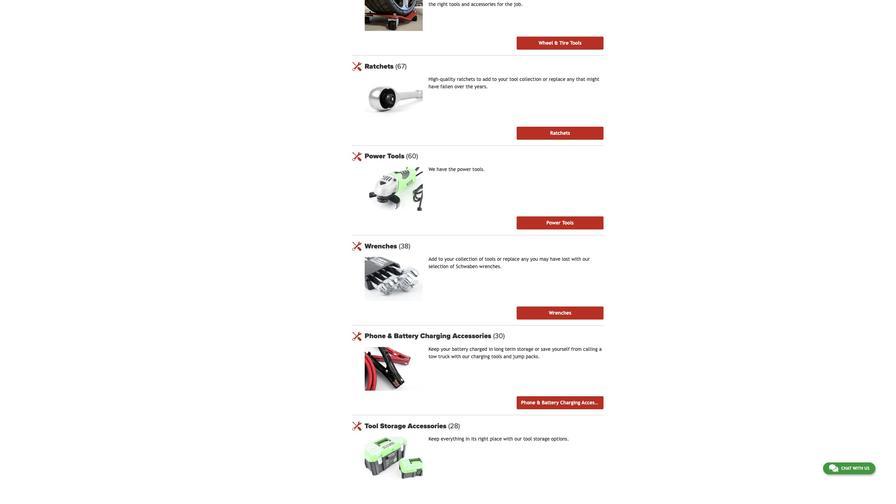 Task type: locate. For each thing, give the bounding box(es) containing it.
tools
[[485, 256, 496, 262], [492, 354, 502, 359]]

storage
[[518, 346, 534, 352], [534, 436, 550, 442]]

1 vertical spatial tool
[[524, 436, 532, 442]]

your inside high-quality ratchets to add to your tool collection or replace any that might have fallen over the years.
[[499, 76, 508, 82]]

in inside keep your battery charged in long term storage or save yourself from calling a tow truck with our charging tools and jump packs.
[[489, 346, 493, 352]]

keep your battery charged in long term storage or save yourself from calling a tow truck with our charging tools and jump packs.
[[429, 346, 602, 359]]

the
[[466, 84, 473, 89], [449, 166, 456, 172]]

or
[[543, 76, 548, 82], [497, 256, 502, 262], [535, 346, 540, 352]]

0 vertical spatial keep
[[429, 346, 440, 352]]

have
[[429, 84, 439, 89], [437, 166, 447, 172], [550, 256, 561, 262]]

0 vertical spatial or
[[543, 76, 548, 82]]

to up selection
[[439, 256, 443, 262]]

1 vertical spatial have
[[437, 166, 447, 172]]

2 vertical spatial tools
[[563, 220, 574, 226]]

your up selection
[[445, 256, 454, 262]]

we have the power tools.
[[429, 166, 485, 172]]

1 vertical spatial phone
[[521, 400, 536, 405]]

2 vertical spatial have
[[550, 256, 561, 262]]

keep inside keep your battery charged in long term storage or save yourself from calling a tow truck with our charging tools and jump packs.
[[429, 346, 440, 352]]

our down battery at the bottom right
[[463, 354, 470, 359]]

1 vertical spatial the
[[449, 166, 456, 172]]

2 vertical spatial accessories
[[408, 422, 447, 430]]

0 vertical spatial your
[[499, 76, 508, 82]]

replace
[[549, 76, 566, 82], [503, 256, 520, 262]]

the left power
[[449, 166, 456, 172]]

your inside add to your collection of tools or replace any you may have lost with our selection of schwaben wrenches.
[[445, 256, 454, 262]]

accessories
[[453, 332, 492, 340], [582, 400, 608, 405], [408, 422, 447, 430]]

1 horizontal spatial charging
[[561, 400, 581, 405]]

1 horizontal spatial in
[[489, 346, 493, 352]]

power tools
[[365, 152, 406, 161], [547, 220, 574, 226]]

storage up 'jump'
[[518, 346, 534, 352]]

1 vertical spatial our
[[463, 354, 470, 359]]

collection
[[520, 76, 542, 82], [456, 256, 478, 262]]

1 vertical spatial accessories
[[582, 400, 608, 405]]

0 horizontal spatial phone & battery charging accessories
[[365, 332, 493, 340]]

& for wheel & tire tools 'link' at the top right of page
[[555, 40, 558, 46]]

2 horizontal spatial or
[[543, 76, 548, 82]]

2 horizontal spatial &
[[555, 40, 558, 46]]

0 vertical spatial replace
[[549, 76, 566, 82]]

1 vertical spatial &
[[388, 332, 392, 340]]

phone & battery charging accessories
[[365, 332, 493, 340], [521, 400, 608, 405]]

& inside phone & battery charging accessories link
[[537, 400, 541, 405]]

1 vertical spatial in
[[466, 436, 470, 442]]

truck
[[439, 354, 450, 359]]

0 horizontal spatial wrenches
[[365, 242, 399, 250]]

1 vertical spatial power
[[547, 220, 561, 226]]

wheel
[[539, 40, 553, 46]]

wrenches
[[365, 242, 399, 250], [549, 310, 572, 316]]

tools up wrenches.
[[485, 256, 496, 262]]

1 vertical spatial of
[[450, 264, 455, 269]]

0 vertical spatial collection
[[520, 76, 542, 82]]

keep up tow
[[429, 346, 440, 352]]

have inside add to your collection of tools or replace any you may have lost with our selection of schwaben wrenches.
[[550, 256, 561, 262]]

0 horizontal spatial ratchets
[[365, 62, 396, 71]]

we
[[429, 166, 435, 172]]

calling
[[584, 346, 598, 352]]

wheel & tire tools
[[539, 40, 582, 46]]

0 vertical spatial the
[[466, 84, 473, 89]]

0 horizontal spatial replace
[[503, 256, 520, 262]]

0 vertical spatial any
[[567, 76, 575, 82]]

power tools thumbnail image image
[[365, 167, 423, 211]]

0 vertical spatial tools
[[485, 256, 496, 262]]

1 vertical spatial tools
[[387, 152, 405, 161]]

keep everything in its right place with our tool storage options.
[[429, 436, 569, 442]]

tools for top power tools link
[[387, 152, 405, 161]]

0 vertical spatial tool
[[510, 76, 518, 82]]

have left lost
[[550, 256, 561, 262]]

place
[[490, 436, 502, 442]]

& inside wheel & tire tools 'link'
[[555, 40, 558, 46]]

replace inside high-quality ratchets to add to your tool collection or replace any that might have fallen over the years.
[[549, 76, 566, 82]]

0 horizontal spatial battery
[[394, 332, 419, 340]]

1 vertical spatial or
[[497, 256, 502, 262]]

or inside keep your battery charged in long term storage or save yourself from calling a tow truck with our charging tools and jump packs.
[[535, 346, 540, 352]]

accessories inside phone & battery charging accessories link
[[582, 400, 608, 405]]

your inside keep your battery charged in long term storage or save yourself from calling a tow truck with our charging tools and jump packs.
[[441, 346, 451, 352]]

battery for bottom phone & battery charging accessories link
[[542, 400, 559, 405]]

1 vertical spatial collection
[[456, 256, 478, 262]]

1 horizontal spatial &
[[537, 400, 541, 405]]

tools
[[570, 40, 582, 46], [387, 152, 405, 161], [563, 220, 574, 226]]

1 vertical spatial ratchets
[[550, 130, 570, 136]]

from
[[572, 346, 582, 352]]

1 horizontal spatial replace
[[549, 76, 566, 82]]

0 vertical spatial wrenches link
[[365, 242, 604, 250]]

1 vertical spatial phone & battery charging accessories link
[[517, 396, 608, 409]]

phone
[[365, 332, 386, 340], [521, 400, 536, 405]]

1 vertical spatial battery
[[542, 400, 559, 405]]

of
[[479, 256, 484, 262], [450, 264, 455, 269]]

1 vertical spatial keep
[[429, 436, 440, 442]]

phone for bottom phone & battery charging accessories link
[[521, 400, 536, 405]]

0 horizontal spatial power
[[365, 152, 386, 161]]

tool right place
[[524, 436, 532, 442]]

any left that
[[567, 76, 575, 82]]

0 vertical spatial our
[[583, 256, 590, 262]]

0 horizontal spatial the
[[449, 166, 456, 172]]

phone for topmost phone & battery charging accessories link
[[365, 332, 386, 340]]

save
[[541, 346, 551, 352]]

0 vertical spatial in
[[489, 346, 493, 352]]

2 horizontal spatial to
[[493, 76, 497, 82]]

0 vertical spatial battery
[[394, 332, 419, 340]]

0 vertical spatial of
[[479, 256, 484, 262]]

1 horizontal spatial of
[[479, 256, 484, 262]]

in left its
[[466, 436, 470, 442]]

0 horizontal spatial charging
[[420, 332, 451, 340]]

our inside keep your battery charged in long term storage or save yourself from calling a tow truck with our charging tools and jump packs.
[[463, 354, 470, 359]]

1 keep from the top
[[429, 346, 440, 352]]

0 vertical spatial phone
[[365, 332, 386, 340]]

keep for battery
[[429, 346, 440, 352]]

2 vertical spatial your
[[441, 346, 451, 352]]

1 horizontal spatial phone & battery charging accessories
[[521, 400, 608, 405]]

keep left everything
[[429, 436, 440, 442]]

1 vertical spatial replace
[[503, 256, 520, 262]]

replace left you
[[503, 256, 520, 262]]

0 vertical spatial storage
[[518, 346, 534, 352]]

our inside add to your collection of tools or replace any you may have lost with our selection of schwaben wrenches.
[[583, 256, 590, 262]]

2 keep from the top
[[429, 436, 440, 442]]

wrenches.
[[480, 264, 502, 269]]

1 vertical spatial wrenches
[[549, 310, 572, 316]]

your up truck
[[441, 346, 451, 352]]

1 horizontal spatial phone
[[521, 400, 536, 405]]

your
[[499, 76, 508, 82], [445, 256, 454, 262], [441, 346, 451, 352]]

0 vertical spatial charging
[[420, 332, 451, 340]]

0 horizontal spatial or
[[497, 256, 502, 262]]

0 horizontal spatial collection
[[456, 256, 478, 262]]

us
[[865, 466, 870, 471]]

charging for bottom phone & battery charging accessories link
[[561, 400, 581, 405]]

to up years.
[[477, 76, 481, 82]]

with
[[572, 256, 582, 262], [452, 354, 461, 359], [504, 436, 513, 442], [853, 466, 864, 471]]

keep
[[429, 346, 440, 352], [429, 436, 440, 442]]

tool storage accessories
[[365, 422, 449, 430]]

1 horizontal spatial any
[[567, 76, 575, 82]]

0 vertical spatial &
[[555, 40, 558, 46]]

1 horizontal spatial the
[[466, 84, 473, 89]]

0 horizontal spatial &
[[388, 332, 392, 340]]

your right "add"
[[499, 76, 508, 82]]

add to your collection of tools or replace any you may have lost with our selection of schwaben wrenches.
[[429, 256, 590, 269]]

any inside high-quality ratchets to add to your tool collection or replace any that might have fallen over the years.
[[567, 76, 575, 82]]

you
[[531, 256, 538, 262]]

have right 'we'
[[437, 166, 447, 172]]

1 vertical spatial your
[[445, 256, 454, 262]]

accessories for bottom phone & battery charging accessories link
[[582, 400, 608, 405]]

0 vertical spatial accessories
[[453, 332, 492, 340]]

our right place
[[515, 436, 522, 442]]

2 horizontal spatial accessories
[[582, 400, 608, 405]]

tool right "add"
[[510, 76, 518, 82]]

with down battery at the bottom right
[[452, 354, 461, 359]]

1 horizontal spatial battery
[[542, 400, 559, 405]]

0 horizontal spatial of
[[450, 264, 455, 269]]

0 horizontal spatial tool
[[510, 76, 518, 82]]

fallen
[[441, 84, 453, 89]]

tools.
[[473, 166, 485, 172]]

0 vertical spatial ratchets
[[365, 62, 396, 71]]

have down high-
[[429, 84, 439, 89]]

ratchets link
[[365, 62, 604, 71], [517, 127, 604, 140]]

battery
[[452, 346, 469, 352]]

2 horizontal spatial our
[[583, 256, 590, 262]]

1 vertical spatial charging
[[561, 400, 581, 405]]

of up wrenches.
[[479, 256, 484, 262]]

1 vertical spatial any
[[521, 256, 529, 262]]

tools down long
[[492, 354, 502, 359]]

& for topmost phone & battery charging accessories link
[[388, 332, 392, 340]]

storage left options.
[[534, 436, 550, 442]]

1 horizontal spatial accessories
[[453, 332, 492, 340]]

that
[[576, 76, 586, 82]]

ratchets
[[457, 76, 475, 82]]

2 vertical spatial or
[[535, 346, 540, 352]]

battery
[[394, 332, 419, 340], [542, 400, 559, 405]]

any inside add to your collection of tools or replace any you may have lost with our selection of schwaben wrenches.
[[521, 256, 529, 262]]

0 horizontal spatial in
[[466, 436, 470, 442]]

in left long
[[489, 346, 493, 352]]

years.
[[475, 84, 488, 89]]

1 vertical spatial phone & battery charging accessories
[[521, 400, 608, 405]]

1 horizontal spatial ratchets
[[550, 130, 570, 136]]

0 vertical spatial tools
[[570, 40, 582, 46]]

&
[[555, 40, 558, 46], [388, 332, 392, 340], [537, 400, 541, 405]]

power
[[365, 152, 386, 161], [547, 220, 561, 226]]

battery for topmost phone & battery charging accessories link
[[394, 332, 419, 340]]

our right lost
[[583, 256, 590, 262]]

2 vertical spatial &
[[537, 400, 541, 405]]

0 horizontal spatial accessories
[[408, 422, 447, 430]]

wrenches link
[[365, 242, 604, 250], [517, 306, 604, 319]]

chat with us link
[[824, 462, 876, 474]]

tool storage accessories link
[[365, 422, 604, 430]]

1 horizontal spatial or
[[535, 346, 540, 352]]

or inside high-quality ratchets to add to your tool collection or replace any that might have fallen over the years.
[[543, 76, 548, 82]]

0 vertical spatial power tools
[[365, 152, 406, 161]]

charging for topmost phone & battery charging accessories link
[[420, 332, 451, 340]]

charging
[[471, 354, 490, 359]]

0 vertical spatial phone & battery charging accessories link
[[365, 332, 604, 340]]

in
[[489, 346, 493, 352], [466, 436, 470, 442]]

tool
[[510, 76, 518, 82], [524, 436, 532, 442]]

tools inside keep your battery charged in long term storage or save yourself from calling a tow truck with our charging tools and jump packs.
[[492, 354, 502, 359]]

charging
[[420, 332, 451, 340], [561, 400, 581, 405]]

of right selection
[[450, 264, 455, 269]]

to inside add to your collection of tools or replace any you may have lost with our selection of schwaben wrenches.
[[439, 256, 443, 262]]

the down 'ratchets'
[[466, 84, 473, 89]]

with inside keep your battery charged in long term storage or save yourself from calling a tow truck with our charging tools and jump packs.
[[452, 354, 461, 359]]

0 horizontal spatial our
[[463, 354, 470, 359]]

options.
[[552, 436, 569, 442]]

0 vertical spatial power tools link
[[365, 152, 604, 161]]

phone & battery charging accessories link
[[365, 332, 604, 340], [517, 396, 608, 409]]

power tools link
[[365, 152, 604, 161], [517, 217, 604, 230]]

tool
[[365, 422, 379, 430]]

replace left that
[[549, 76, 566, 82]]

any
[[567, 76, 575, 82], [521, 256, 529, 262]]

any left you
[[521, 256, 529, 262]]

0 vertical spatial have
[[429, 84, 439, 89]]

with right lost
[[572, 256, 582, 262]]

ratchets
[[365, 62, 396, 71], [550, 130, 570, 136]]

to right "add"
[[493, 76, 497, 82]]

high-
[[429, 76, 440, 82]]

tool inside high-quality ratchets to add to your tool collection or replace any that might have fallen over the years.
[[510, 76, 518, 82]]

high-quality ratchets to add to your tool collection or replace any that might have fallen over the years.
[[429, 76, 600, 89]]

our
[[583, 256, 590, 262], [463, 354, 470, 359], [515, 436, 522, 442]]

0 horizontal spatial phone
[[365, 332, 386, 340]]

phone & battery charging accessories for topmost phone & battery charging accessories link
[[365, 332, 493, 340]]

to
[[477, 76, 481, 82], [493, 76, 497, 82], [439, 256, 443, 262]]



Task type: vqa. For each thing, say whether or not it's contained in the screenshot.
We have the power tools.
yes



Task type: describe. For each thing, give the bounding box(es) containing it.
chat
[[842, 466, 852, 471]]

chat with us
[[842, 466, 870, 471]]

with right place
[[504, 436, 513, 442]]

storage
[[380, 422, 406, 430]]

schwaben
[[456, 264, 478, 269]]

storage inside keep your battery charged in long term storage or save yourself from calling a tow truck with our charging tools and jump packs.
[[518, 346, 534, 352]]

1 vertical spatial storage
[[534, 436, 550, 442]]

packs.
[[526, 354, 540, 359]]

its
[[472, 436, 477, 442]]

1 horizontal spatial our
[[515, 436, 522, 442]]

1 vertical spatial wrenches link
[[517, 306, 604, 319]]

0 vertical spatial power
[[365, 152, 386, 161]]

1 vertical spatial power tools
[[547, 220, 574, 226]]

charged
[[470, 346, 488, 352]]

yourself
[[552, 346, 570, 352]]

quality
[[440, 76, 456, 82]]

might
[[587, 76, 600, 82]]

add
[[483, 76, 491, 82]]

lost
[[562, 256, 570, 262]]

1 vertical spatial power tools link
[[517, 217, 604, 230]]

1 horizontal spatial power
[[547, 220, 561, 226]]

tire
[[560, 40, 569, 46]]

wheel & tire tools thumbnail image image
[[365, 0, 423, 31]]

and
[[504, 354, 512, 359]]

1 vertical spatial ratchets link
[[517, 127, 604, 140]]

keep for accessories
[[429, 436, 440, 442]]

wheel & tire tools link
[[517, 37, 604, 50]]

wrenches thumbnail image image
[[365, 257, 423, 301]]

power
[[458, 166, 471, 172]]

may
[[540, 256, 549, 262]]

tools inside add to your collection of tools or replace any you may have lost with our selection of schwaben wrenches.
[[485, 256, 496, 262]]

right
[[478, 436, 489, 442]]

tool storage accessories thumbnail image image
[[365, 437, 423, 480]]

collection inside high-quality ratchets to add to your tool collection or replace any that might have fallen over the years.
[[520, 76, 542, 82]]

tow
[[429, 354, 437, 359]]

jump
[[513, 354, 525, 359]]

0 vertical spatial ratchets link
[[365, 62, 604, 71]]

replace inside add to your collection of tools or replace any you may have lost with our selection of schwaben wrenches.
[[503, 256, 520, 262]]

have inside high-quality ratchets to add to your tool collection or replace any that might have fallen over the years.
[[429, 84, 439, 89]]

selection
[[429, 264, 449, 269]]

comments image
[[829, 464, 839, 472]]

or inside add to your collection of tools or replace any you may have lost with our selection of schwaben wrenches.
[[497, 256, 502, 262]]

ratchets thumbnail image image
[[365, 77, 423, 121]]

the inside high-quality ratchets to add to your tool collection or replace any that might have fallen over the years.
[[466, 84, 473, 89]]

phone & battery charging accessories for bottom phone & battery charging accessories link
[[521, 400, 608, 405]]

ratchets for the bottom ratchets link
[[550, 130, 570, 136]]

add
[[429, 256, 437, 262]]

everything
[[441, 436, 464, 442]]

1 horizontal spatial tool
[[524, 436, 532, 442]]

0 vertical spatial wrenches
[[365, 242, 399, 250]]

tools for the bottom power tools link
[[563, 220, 574, 226]]

0 horizontal spatial power tools
[[365, 152, 406, 161]]

term
[[505, 346, 516, 352]]

ratchets for ratchets link to the top
[[365, 62, 396, 71]]

accessories for topmost phone & battery charging accessories link
[[453, 332, 492, 340]]

a
[[600, 346, 602, 352]]

over
[[455, 84, 465, 89]]

collection inside add to your collection of tools or replace any you may have lost with our selection of schwaben wrenches.
[[456, 256, 478, 262]]

tools inside 'link'
[[570, 40, 582, 46]]

long
[[495, 346, 504, 352]]

phone & battery charging accessories thumbnail image image
[[365, 347, 423, 391]]

& for bottom phone & battery charging accessories link
[[537, 400, 541, 405]]

1 horizontal spatial wrenches
[[549, 310, 572, 316]]

with left us
[[853, 466, 864, 471]]

with inside add to your collection of tools or replace any you may have lost with our selection of schwaben wrenches.
[[572, 256, 582, 262]]

1 horizontal spatial to
[[477, 76, 481, 82]]



